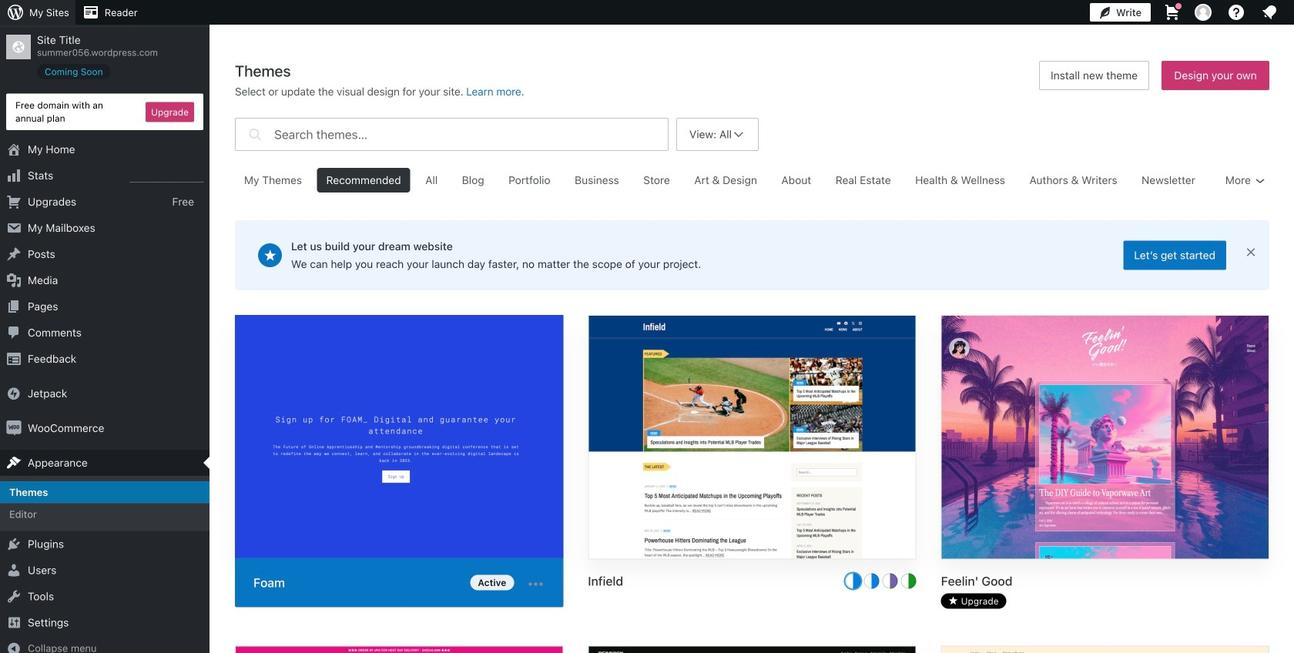 Task type: locate. For each thing, give the bounding box(es) containing it.
2 list item from the top
[[1287, 151, 1294, 223]]

dismiss image
[[1245, 246, 1257, 258]]

manage your notifications image
[[1260, 3, 1279, 22]]

2 img image from the top
[[6, 421, 22, 436]]

0 vertical spatial img image
[[6, 386, 22, 401]]

a blog theme with a bold vaporwave aesthetic. its nostalgic atmosphere pays homage to the 80s and early 90s. image
[[942, 316, 1269, 561]]

img image
[[6, 386, 22, 401], [6, 421, 22, 436]]

1 vertical spatial img image
[[6, 421, 22, 436]]

list item
[[1287, 79, 1294, 151], [1287, 151, 1294, 223], [1287, 223, 1294, 280]]

more options for theme foam image
[[526, 575, 545, 594]]

my profile image
[[1195, 4, 1212, 21]]

inspired by the iconic worlds of minecraft and minetest, bedrock is a blog theme that reminds the immersive experience of these games. image
[[589, 647, 916, 653]]

cakely is a business theme perfect for bakers or cake makers with a vibrant colour. image
[[236, 647, 563, 653]]

a cheerful wordpress blogging theme dedicated to all things homemade and delightful. image
[[942, 647, 1269, 653]]

None search field
[[235, 114, 669, 155]]



Task type: vqa. For each thing, say whether or not it's contained in the screenshot.
bottom Task enabled icon
no



Task type: describe. For each thing, give the bounding box(es) containing it.
1 list item from the top
[[1287, 79, 1294, 151]]

1 img image from the top
[[6, 386, 22, 401]]

3 list item from the top
[[1287, 223, 1294, 280]]

help image
[[1227, 3, 1246, 22]]

Search search field
[[274, 119, 668, 150]]

a passionate sports fan blog celebrating your favorite game. image
[[589, 316, 916, 561]]

my shopping cart image
[[1163, 3, 1182, 22]]

foam is a simple theme that supports full-site editing. it comes with a set of minimal templates and design settings that can be manipulated through global styles. use it to build something beautiful. image
[[235, 315, 563, 562]]

open search image
[[245, 114, 265, 155]]

highest hourly views 0 image
[[130, 173, 203, 183]]



